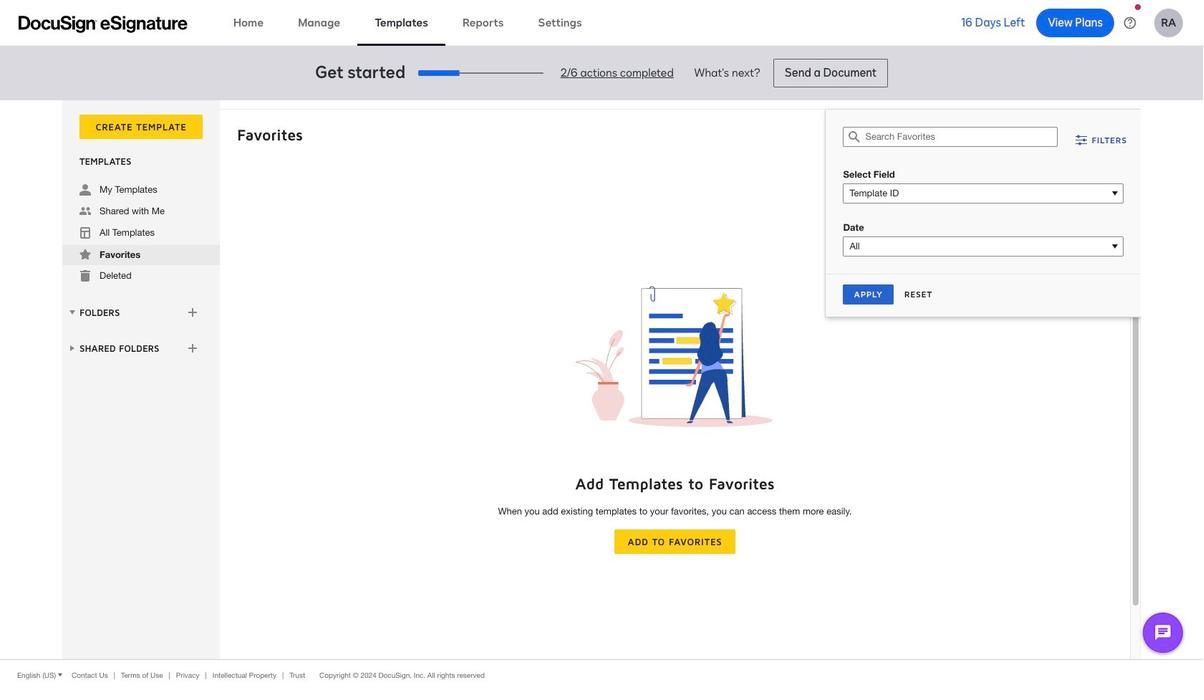 Task type: describe. For each thing, give the bounding box(es) containing it.
Search Favorites text field
[[866, 128, 1058, 146]]

view shared folders image
[[67, 342, 78, 354]]

view folders image
[[67, 307, 78, 318]]

secondary navigation region
[[62, 100, 1145, 659]]

docusign esignature image
[[19, 15, 188, 33]]

more info region
[[0, 659, 1204, 690]]

shared image
[[80, 206, 91, 217]]



Task type: locate. For each thing, give the bounding box(es) containing it.
star filled image
[[80, 249, 91, 260]]

user image
[[80, 184, 91, 196]]

templates image
[[80, 227, 91, 239]]

trash image
[[80, 270, 91, 282]]



